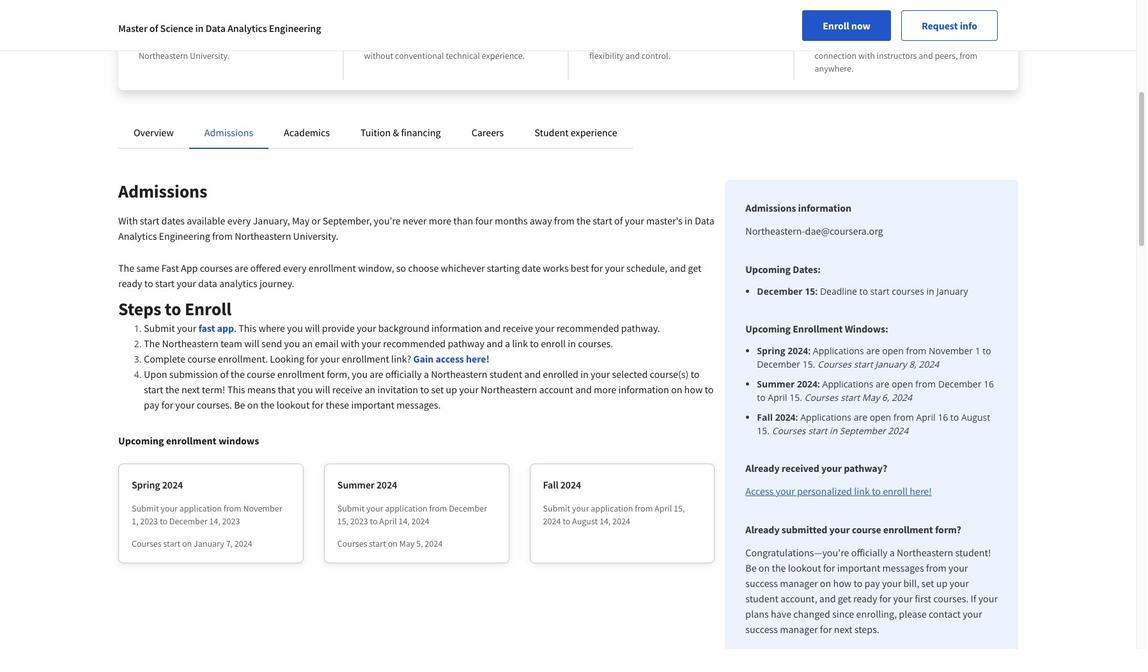 Task type: vqa. For each thing, say whether or not it's contained in the screenshot.
left an
yes



Task type: describe. For each thing, give the bounding box(es) containing it.
spring for spring 2024:
[[757, 345, 786, 357]]

enrollment left windows
[[166, 434, 217, 447]]

of up offered
[[150, 22, 158, 35]]

your inside submit your application from december 15, 2023 to april 14, 2024
[[367, 503, 384, 514]]

free
[[392, 37, 406, 49]]

the down enrollment.
[[231, 368, 245, 381]]

to inside applications are open from april 16 to august 15.
[[951, 411, 959, 423]]

first
[[915, 592, 932, 605]]

to inside applications are open from november 1 to december 15.
[[983, 345, 992, 357]]

technical
[[446, 50, 480, 61]]

7,
[[226, 538, 233, 549]]

start up courses start in september 2024
[[841, 391, 860, 404]]

2 manager from the top
[[780, 623, 818, 636]]

ready inside the same fast app courses are offered every enrollment window, so choose whichever starting date works best for your schedule, and get ready to start your data analytics journey.
[[118, 277, 142, 290]]

applications for may
[[823, 378, 874, 390]]

master
[[118, 22, 148, 35]]

master of science in data analytics engineering
[[118, 22, 321, 35]]

2 vertical spatial course
[[852, 523, 882, 536]]

for left 'these'
[[312, 398, 324, 411]]

may inside list item
[[863, 391, 880, 404]]

summer for summer 2024
[[338, 478, 375, 491]]

courses for summer 2024:
[[805, 391, 839, 404]]

december 15: deadline to start courses in january
[[757, 285, 969, 297]]

will inside this means that you will receive an invitation to set up your northeastern account and more information on how to pay for your courses. be on the lookout for these important messages.
[[315, 383, 330, 396]]

the inside with start dates available every january, may or september, you're never more than four months away from the start of your master's in data analytics engineering from northeastern university.
[[577, 214, 591, 227]]

already submitted your course enrollment form?
[[746, 523, 962, 536]]

enroll now button
[[803, 10, 891, 41]]

start up "already received your pathway?"
[[808, 425, 828, 437]]

master's
[[647, 214, 683, 227]]

you up looking
[[284, 337, 300, 350]]

8,
[[909, 358, 917, 370]]

15. for courses start may 6, 2024
[[790, 391, 803, 404]]

of inside with start dates available every january, may or september, you're never more than four months away from the start of your master's in data analytics engineering from northeastern university.
[[615, 214, 623, 227]]

journey.
[[260, 277, 295, 290]]

for down changed
[[820, 623, 832, 636]]

northeastern inside with start dates available every january, may or september, you're never more than four months away from the start of your master's in data analytics engineering from northeastern university.
[[235, 230, 291, 242]]

applications for in
[[801, 411, 852, 423]]

up inside congratulations—you're officially a northeastern student! be on the lookout for important messages from your success manager on how to pay your bill, set up your student account, and get ready for your first courses. if your plans have changed since enrolling, please contact your success manager for next steps.
[[937, 577, 948, 590]]

that
[[278, 383, 295, 396]]

link inside submit your fast app . this where you will provide your background information and receive your recommended pathway. the northeastern team will send you an email with your recommended pathway and a link to enroll in courses. complete course enrollment. looking for your enrollment link? gain access here!
[[512, 337, 528, 350]]

pathway?
[[844, 462, 888, 475]]

email
[[315, 337, 339, 350]]

student experience
[[535, 126, 618, 139]]

submit for submit your application from april 15, 2024 to august 14, 2024
[[543, 503, 571, 514]]

with inside submit your fast app . this where you will provide your background information and receive your recommended pathway. the northeastern team will send you an email with your recommended pathway and a link to enroll in courses. complete course enrollment. looking for your enrollment link? gain access here!
[[341, 337, 360, 350]]

provide
[[322, 322, 355, 334]]

are for summer 2024:
[[876, 378, 890, 390]]

15:
[[805, 285, 818, 297]]

this means that you will receive an invitation to set up your northeastern account and more information on how to pay for your courses. be on the lookout for these important messages.
[[144, 383, 714, 411]]

student experience link
[[535, 126, 618, 139]]

and up pathway
[[484, 322, 501, 334]]

to inside submit your application from december 15, 2023 to april 14, 2024
[[370, 515, 378, 527]]

already received your pathway?
[[746, 462, 888, 475]]

on down submit your application from november 1, 2023 to december 14, 2023
[[182, 538, 192, 549]]

a inside congratulations—you're officially a northeastern student! be on the lookout for important messages from your success manager on how to pay your bill, set up your student account, and get ready for your first courses. if your plans have changed since enrolling, please contact your success manager for next steps.
[[890, 546, 895, 559]]

fall for fall 2024:
[[757, 411, 773, 423]]

fast app link
[[199, 322, 234, 334]]

spring 2024
[[132, 478, 183, 491]]

app
[[217, 322, 234, 334]]

with inside 100% online lecture videos, hands-on projects and connection with instructors and peers, from anywhere.
[[859, 50, 875, 61]]

up inside this means that you will receive an invitation to set up your northeastern account and more information on how to pay for your courses. be on the lookout for these important messages.
[[446, 383, 457, 396]]

start up 'windows:'
[[871, 285, 890, 297]]

northeastern inside this means that you will receive an invitation to set up your northeastern account and more information on how to pay for your courses. be on the lookout for these important messages.
[[481, 383, 537, 396]]

hands-
[[873, 37, 899, 49]]

from inside submit your application from april 15, 2024 to august 14, 2024
[[635, 503, 653, 514]]

more inside this means that you will receive an invitation to set up your northeastern account and more information on how to pay for your courses. be on the lookout for these important messages.
[[594, 383, 617, 396]]

lookout inside congratulations—you're officially a northeastern student! be on the lookout for important messages from your success manager on how to pay your bill, set up your student account, and get ready for your first courses. if your plans have changed since enrolling, please contact your success manager for next steps.
[[788, 561, 821, 574]]

in inside upon submission of the course enrollment form, you are officially a northeastern student and enrolled in your selected course(s) to start the next term!
[[581, 368, 589, 381]]

courses start on january 7, 2024
[[132, 538, 252, 549]]

you-
[[617, 37, 634, 49]]

submit for submit your application from december 15, 2023 to april 14, 2024
[[338, 503, 365, 514]]

enrollment inside submit your fast app . this where you will provide your background information and receive your recommended pathway. the northeastern team will send you an email with your recommended pathway and a link to enroll in courses. complete course enrollment. looking for your enrollment link? gain access here!
[[342, 352, 389, 365]]

courses start may 6, 2024
[[805, 391, 913, 404]]

courses. inside this means that you will receive an invitation to set up your northeastern account and more information on how to pay for your courses. be on the lookout for these important messages.
[[197, 398, 232, 411]]

analytics inside with start dates available every january, may or september, you're never more than four months away from the start of your master's in data analytics engineering from northeastern university.
[[118, 230, 157, 242]]

application for spring 2024
[[180, 503, 222, 514]]

september
[[840, 425, 886, 437]]

to inside the same fast app courses are offered every enrollment window, so choose whichever starting date works best for your schedule, and get ready to start your data analytics journey.
[[144, 277, 153, 290]]

where
[[259, 322, 285, 334]]

upcoming for upcoming enrollment windows:
[[746, 322, 791, 335]]

your inside submit your application from april 15, 2024 to august 14, 2024
[[572, 503, 589, 514]]

admissions information
[[746, 201, 852, 214]]

team
[[221, 337, 242, 350]]

december inside applications are open from december 16 to april 15.
[[939, 378, 982, 390]]

in inside with start dates available every january, may or september, you're never more than four months away from the start of your master's in data analytics engineering from northeastern university.
[[685, 214, 693, 227]]

changed
[[794, 608, 831, 620]]

dates
[[161, 214, 185, 227]]

2024 inside submit your application from december 15, 2023 to april 14, 2024
[[412, 515, 430, 527]]

for down congratulations—you're
[[824, 561, 836, 574]]

april inside submit your application from april 15, 2024 to august 14, 2024
[[655, 503, 672, 514]]

are for spring 2024:
[[867, 345, 880, 357]]

academics link
[[284, 126, 330, 139]]

for up enrolling,
[[880, 592, 892, 605]]

dae@coursera.org
[[805, 224, 884, 237]]

you inside this means that you will receive an invitation to set up your northeastern account and more information on how to pay for your courses. be on the lookout for these important messages.
[[297, 383, 313, 396]]

hassle-free pathways for learners with or without conventional technical experience.
[[364, 37, 525, 61]]

start left 5,
[[369, 538, 386, 549]]

to inside congratulations—you're officially a northeastern student! be on the lookout for important messages from your success manager on how to pay your bill, set up your student account, and get ready for your first courses. if your plans have changed since enrolling, please contact your success manager for next steps.
[[854, 577, 863, 590]]

set inside this means that you will receive an invitation to set up your northeastern account and more information on how to pay for your courses. be on the lookout for these important messages.
[[431, 383, 444, 396]]

send
[[262, 337, 282, 350]]

northeastern-
[[746, 224, 805, 237]]

college
[[193, 37, 221, 49]]

enroll inside submit your fast app . this where you will provide your background information and receive your recommended pathway. the northeastern team will send you an email with your recommended pathway and a link to enroll in courses. complete course enrollment. looking for your enrollment link? gain access here!
[[541, 337, 566, 350]]

summer 2024
[[338, 478, 397, 491]]

from inside applications are open from november 1 to december 15.
[[906, 345, 927, 357]]

connection
[[815, 50, 857, 61]]

selected
[[612, 368, 648, 381]]

the inside congratulations—you're officially a northeastern student! be on the lookout for important messages from your success manager on how to pay your bill, set up your student account, and get ready for your first courses. if your plans have changed since enrolling, please contact your success manager for next steps.
[[772, 561, 786, 574]]

and inside congratulations—you're officially a northeastern student! be on the lookout for important messages from your success manager on how to pay your bill, set up your student account, and get ready for your first courses. if your plans have changed since enrolling, please contact your success manager for next steps.
[[820, 592, 836, 605]]

complete
[[144, 352, 185, 365]]

on down means
[[247, 398, 258, 411]]

your inside upon submission of the course enrollment form, you are officially a northeastern student and enrolled in your selected course(s) to start the next term!
[[591, 368, 610, 381]]

enrolled
[[543, 368, 579, 381]]

science
[[160, 22, 193, 35]]

degree
[[267, 19, 304, 35]]

please
[[899, 608, 927, 620]]

1 horizontal spatial courses
[[892, 285, 925, 297]]

0 vertical spatial engineering
[[269, 22, 321, 35]]

of inside upon submission of the course enrollment form, you are officially a northeastern student and enrolled in your selected course(s) to start the next term!
[[220, 368, 229, 381]]

get inside congratulations—you're officially a northeastern student! be on the lookout for important messages from your success manager on how to pay your bill, set up your student account, and get ready for your first courses. if your plans have changed since enrolling, please contact your success manager for next steps.
[[838, 592, 852, 605]]

from inside submit your application from december 15, 2023 to april 14, 2024
[[429, 503, 447, 514]]

window,
[[358, 262, 394, 274]]

list containing spring 2024:
[[751, 344, 998, 437]]

get inside the same fast app courses are offered every enrollment window, so choose whichever starting date works best for your schedule, and get ready to start your data analytics journey.
[[688, 262, 702, 274]]

100%
[[815, 19, 845, 35]]

here! inside submit your fast app . this where you will provide your background information and receive your recommended pathway. the northeastern team will send you an email with your recommended pathway and a link to enroll in courses. complete course enrollment. looking for your enrollment link? gain access here!
[[466, 352, 490, 365]]

the down upon
[[165, 383, 180, 396]]

pay-as-you-go tuition, allowing for complete flexibility and control.
[[590, 37, 755, 61]]

your inside submit your application from november 1, 2023 to december 14, 2023
[[161, 503, 178, 514]]

1 vertical spatial will
[[244, 337, 260, 350]]

to inside submit your fast app . this where you will provide your background information and receive your recommended pathway. the northeastern team will send you an email with your recommended pathway and a link to enroll in courses. complete course enrollment. looking for your enrollment link? gain access here!
[[530, 337, 539, 350]]

or inside hassle-free pathways for learners with or without conventional technical experience.
[[508, 37, 516, 49]]

on down course(s)
[[671, 383, 683, 396]]

works
[[543, 262, 569, 274]]

northeastern-dae@coursera.org
[[746, 224, 884, 237]]

four
[[475, 214, 493, 227]]

upcoming for upcoming dates:
[[746, 263, 791, 276]]

1 horizontal spatial analytics
[[228, 22, 267, 35]]

enrollment
[[793, 322, 843, 335]]

in inside list
[[830, 425, 838, 437]]

list item containing fall 2024:
[[757, 411, 998, 437]]

northeastern inside accredited engineering degree offered by the college of engineering at northeastern university.
[[139, 50, 188, 61]]

officially inside congratulations—you're officially a northeastern student! be on the lookout for important messages from your success manager on how to pay your bill, set up your student account, and get ready for your first courses. if your plans have changed since enrolling, please contact your success manager for next steps.
[[852, 546, 888, 559]]

and up peers,
[[943, 37, 957, 49]]

enrollment inside upon submission of the course enrollment form, you are officially a northeastern student and enrolled in your selected course(s) to start the next term!
[[277, 368, 325, 381]]

for down upon
[[161, 398, 173, 411]]

for inside pay-as-you-go tuition, allowing for complete flexibility and control.
[[707, 37, 718, 49]]

link?
[[391, 352, 411, 365]]

an inside this means that you will receive an invitation to set up your northeastern account and more information on how to pay for your courses. be on the lookout for these important messages.
[[365, 383, 376, 396]]

november for submit your application from november 1, 2023 to december 14, 2023
[[243, 503, 282, 514]]

1 vertical spatial january
[[876, 358, 907, 370]]

start down submit your application from november 1, 2023 to december 14, 2023
[[163, 538, 180, 549]]

spring for spring 2024
[[132, 478, 160, 491]]

student inside congratulations—you're officially a northeastern student! be on the lookout for important messages from your success manager on how to pay your bill, set up your student account, and get ready for your first courses. if your plans have changed since enrolling, please contact your success manager for next steps.
[[746, 592, 779, 605]]

fall for fall 2024
[[543, 478, 559, 491]]

august inside applications are open from april 16 to august 15.
[[962, 411, 991, 423]]

pay inside congratulations—you're officially a northeastern student! be on the lookout for important messages from your success manager on how to pay your bill, set up your student account, and get ready for your first courses. if your plans have changed since enrolling, please contact your success manager for next steps.
[[865, 577, 880, 590]]

admissions link
[[205, 126, 253, 139]]

enrollment up messages
[[884, 523, 934, 536]]

access your personalized link to enroll here!
[[746, 485, 932, 498]]

pay inside this means that you will receive an invitation to set up your northeastern account and more information on how to pay for your courses. be on the lookout for these important messages.
[[144, 398, 159, 411]]

important inside congratulations—you're officially a northeastern student! be on the lookout for important messages from your success manager on how to pay your bill, set up your student account, and get ready for your first courses. if your plans have changed since enrolling, please contact your success manager for next steps.
[[838, 561, 881, 574]]

student inside upon submission of the course enrollment form, you are officially a northeastern student and enrolled in your selected course(s) to start the next term!
[[490, 368, 523, 381]]

2 vertical spatial january
[[194, 538, 224, 549]]

by
[[168, 37, 178, 49]]

receive inside this means that you will receive an invitation to set up your northeastern account and more information on how to pay for your courses. be on the lookout for these important messages.
[[332, 383, 363, 396]]

steps.
[[855, 623, 880, 636]]

academics
[[284, 126, 330, 139]]

15, for fall 2024
[[674, 503, 685, 514]]

fast
[[199, 322, 215, 334]]

from inside congratulations—you're officially a northeastern student! be on the lookout for important messages from your success manager on how to pay your bill, set up your student account, and get ready for your first courses. if your plans have changed since enrolling, please contact your success manager for next steps.
[[927, 561, 947, 574]]

for inside the same fast app courses are offered every enrollment window, so choose whichever starting date works best for your schedule, and get ready to start your data analytics journey.
[[591, 262, 603, 274]]

15. for courses start january 8, 2024
[[803, 358, 816, 370]]

2 success from the top
[[746, 623, 778, 636]]

enroll inside button
[[823, 19, 850, 32]]

on down congratulations—you're
[[759, 561, 770, 574]]

applications are open from november 1 to december 15.
[[757, 345, 992, 370]]

august inside submit your application from april 15, 2024 to august 14, 2024
[[572, 515, 598, 527]]

pay-
[[590, 37, 606, 49]]

this inside this means that you will receive an invitation to set up your northeastern account and more information on how to pay for your courses. be on the lookout for these important messages.
[[227, 383, 245, 396]]

university. inside with start dates available every january, may or september, you're never more than four months away from the start of your master's in data analytics engineering from northeastern university.
[[293, 230, 339, 242]]

or inside with start dates available every january, may or september, you're never more than four months away from the start of your master's in data analytics engineering from northeastern university.
[[312, 214, 321, 227]]

14, for spring 2024
[[209, 515, 220, 527]]

list item containing spring 2024:
[[757, 344, 998, 371]]

1 horizontal spatial here!
[[910, 485, 932, 498]]

background
[[378, 322, 430, 334]]

6,
[[882, 391, 890, 404]]

and right pathway
[[487, 337, 503, 350]]

enrollment.
[[218, 352, 268, 365]]

now
[[852, 19, 871, 32]]

go
[[634, 37, 643, 49]]

you right where
[[287, 322, 303, 334]]

for inside submit your fast app . this where you will provide your background information and receive your recommended pathway. the northeastern team will send you an email with your recommended pathway and a link to enroll in courses. complete course enrollment. looking for your enrollment link? gain access here!
[[306, 352, 318, 365]]

2024: for summer 2024:
[[797, 378, 820, 390]]

14, for fall 2024
[[600, 515, 611, 527]]

applications for january
[[813, 345, 864, 357]]

data
[[198, 277, 217, 290]]

upcoming enrollment windows
[[118, 434, 259, 447]]

start inside the same fast app courses are offered every enrollment window, so choose whichever starting date works best for your schedule, and get ready to start your data analytics journey.
[[155, 277, 175, 290]]

on inside 100% online lecture videos, hands-on projects and connection with instructors and peers, from anywhere.
[[899, 37, 909, 49]]

1 vertical spatial link
[[854, 485, 870, 498]]

fall 2024
[[543, 478, 581, 491]]

course inside upon submission of the course enrollment form, you are officially a northeastern student and enrolled in your selected course(s) to start the next term!
[[247, 368, 275, 381]]

choose
[[408, 262, 439, 274]]

every inside with start dates available every january, may or september, you're never more than four months away from the start of your master's in data analytics engineering from northeastern university.
[[227, 214, 251, 227]]

december inside applications are open from november 1 to december 15.
[[757, 358, 801, 370]]

summer for summer 2024:
[[757, 378, 795, 390]]

1 horizontal spatial recommended
[[557, 322, 619, 334]]

the same fast app courses are offered every enrollment window, so choose whichever starting date works best for your schedule, and get ready to start your data analytics journey.
[[118, 262, 702, 290]]



Task type: locate. For each thing, give the bounding box(es) containing it.
how inside congratulations—you're officially a northeastern student! be on the lookout for important messages from your success manager on how to pay your bill, set up your student account, and get ready for your first courses. if your plans have changed since enrolling, please contact your success manager for next steps.
[[834, 577, 852, 590]]

0 vertical spatial with
[[490, 37, 507, 49]]

courses down the summer 2024:
[[805, 391, 839, 404]]

0 horizontal spatial get
[[688, 262, 702, 274]]

a inside submit your fast app . this where you will provide your background information and receive your recommended pathway. the northeastern team will send you an email with your recommended pathway and a link to enroll in courses. complete course enrollment. looking for your enrollment link? gain access here!
[[505, 337, 510, 350]]

4 list item from the top
[[757, 411, 998, 437]]

1 vertical spatial enroll
[[883, 485, 908, 498]]

submit inside submit your application from november 1, 2023 to december 14, 2023
[[132, 503, 159, 514]]

be up windows
[[234, 398, 245, 411]]

list item down courses start january 8, 2024
[[757, 377, 998, 404]]

access
[[746, 485, 774, 498]]

with up experience.
[[490, 37, 507, 49]]

2023 inside submit your application from december 15, 2023 to april 14, 2024
[[350, 515, 368, 527]]

university. down september,
[[293, 230, 339, 242]]

0 vertical spatial be
[[234, 398, 245, 411]]

and up since at the right bottom
[[820, 592, 836, 605]]

14, inside submit your application from december 15, 2023 to april 14, 2024
[[399, 515, 410, 527]]

1 manager from the top
[[780, 577, 818, 590]]

submit for submit your fast app . this where you will provide your background information and receive your recommended pathway. the northeastern team will send you an email with your recommended pathway and a link to enroll in courses. complete course enrollment. looking for your enrollment link? gain access here!
[[144, 322, 175, 334]]

enrollment left window,
[[309, 262, 356, 274]]

dates:
[[793, 263, 821, 276]]

2 horizontal spatial courses.
[[934, 592, 969, 605]]

data right master's
[[695, 214, 715, 227]]

0 horizontal spatial courses.
[[197, 398, 232, 411]]

2 horizontal spatial course
[[852, 523, 882, 536]]

start right away
[[593, 214, 613, 227]]

northeastern left account
[[481, 383, 537, 396]]

0 vertical spatial receive
[[503, 322, 533, 334]]

gain
[[414, 352, 434, 365]]

application inside submit your application from april 15, 2024 to august 14, 2024
[[591, 503, 633, 514]]

on left 5,
[[388, 538, 398, 549]]

and inside the same fast app courses are offered every enrollment window, so choose whichever starting date works best for your schedule, and get ready to start your data analytics journey.
[[670, 262, 686, 274]]

student
[[535, 126, 569, 139]]

list item containing december 15:
[[757, 285, 998, 298]]

1 horizontal spatial receive
[[503, 322, 533, 334]]

information inside submit your fast app . this where you will provide your background information and receive your recommended pathway. the northeastern team will send you an email with your recommended pathway and a link to enroll in courses. complete course enrollment. looking for your enrollment link? gain access here!
[[432, 322, 482, 334]]

of inside accredited engineering degree offered by the college of engineering at northeastern university.
[[223, 37, 230, 49]]

with down videos,
[[859, 50, 875, 61]]

january
[[937, 285, 969, 297], [876, 358, 907, 370], [194, 538, 224, 549]]

are inside the same fast app courses are offered every enrollment window, so choose whichever starting date works best for your schedule, and get ready to start your data analytics journey.
[[235, 262, 248, 274]]

1 already from the top
[[746, 462, 780, 475]]

recommended up gain
[[383, 337, 446, 350]]

0 vertical spatial a
[[505, 337, 510, 350]]

information up pathway
[[432, 322, 482, 334]]

2 application from the left
[[385, 503, 428, 514]]

applications inside applications are open from december 16 to april 15.
[[823, 378, 874, 390]]

1 horizontal spatial officially
[[852, 546, 888, 559]]

engineering up the at
[[269, 22, 321, 35]]

get right schedule,
[[688, 262, 702, 274]]

upcoming dates:
[[746, 263, 821, 276]]

0 vertical spatial applications
[[813, 345, 864, 357]]

if
[[971, 592, 977, 605]]

app
[[181, 262, 198, 274]]

next down since at the right bottom
[[834, 623, 853, 636]]

list item
[[757, 285, 998, 298], [757, 344, 998, 371], [757, 377, 998, 404], [757, 411, 998, 437]]

0 vertical spatial august
[[962, 411, 991, 423]]

15. for courses start in september 2024
[[757, 425, 770, 437]]

2023 for summer
[[350, 515, 368, 527]]

april inside applications are open from april 16 to august 15.
[[917, 411, 936, 423]]

account
[[539, 383, 574, 396]]

1 success from the top
[[746, 577, 778, 590]]

1 vertical spatial analytics
[[118, 230, 157, 242]]

applications up courses start in september 2024
[[801, 411, 852, 423]]

1 horizontal spatial spring
[[757, 345, 786, 357]]

0 horizontal spatial how
[[685, 383, 703, 396]]

peers,
[[935, 50, 958, 61]]

1 vertical spatial be
[[746, 561, 757, 574]]

university. inside accredited engineering degree offered by the college of engineering at northeastern university.
[[190, 50, 230, 61]]

control.
[[642, 50, 671, 61]]

and right schedule,
[[670, 262, 686, 274]]

submit down fall 2024
[[543, 503, 571, 514]]

these
[[326, 398, 349, 411]]

2 vertical spatial will
[[315, 383, 330, 396]]

set up first at the bottom right of page
[[922, 577, 935, 590]]

important down invitation
[[351, 398, 395, 411]]

you inside upon submission of the course enrollment form, you are officially a northeastern student and enrolled in your selected course(s) to start the next term!
[[352, 368, 368, 381]]

info
[[960, 19, 978, 32]]

0 vertical spatial get
[[688, 262, 702, 274]]

3 2023 from the left
[[350, 515, 368, 527]]

with down provide at the left of the page
[[341, 337, 360, 350]]

open for september
[[870, 411, 892, 423]]

2 vertical spatial information
[[619, 383, 669, 396]]

form,
[[327, 368, 350, 381]]

more left than
[[429, 214, 452, 227]]

start down fast
[[155, 277, 175, 290]]

course up 'submission'
[[187, 352, 216, 365]]

1 vertical spatial 15,
[[338, 515, 349, 527]]

northeastern down fast
[[162, 337, 219, 350]]

important
[[351, 398, 395, 411], [838, 561, 881, 574]]

the inside accredited engineering degree offered by the college of engineering at northeastern university.
[[179, 37, 192, 49]]

in
[[195, 22, 204, 35], [685, 214, 693, 227], [927, 285, 935, 297], [568, 337, 576, 350], [581, 368, 589, 381], [830, 425, 838, 437]]

engineering inside accredited engineering degree offered by the college of engineering at northeastern university.
[[232, 37, 277, 49]]

enrollment inside the same fast app courses are offered every enrollment window, so choose whichever starting date works best for your schedule, and get ready to start your data analytics journey.
[[309, 262, 356, 274]]

to
[[144, 277, 153, 290], [860, 285, 868, 297], [165, 297, 181, 320], [530, 337, 539, 350], [983, 345, 992, 357], [691, 368, 700, 381], [420, 383, 429, 396], [705, 383, 714, 396], [757, 391, 766, 404], [951, 411, 959, 423], [872, 485, 881, 498], [160, 515, 168, 527], [370, 515, 378, 527], [563, 515, 571, 527], [854, 577, 863, 590]]

0 vertical spatial analytics
[[228, 22, 267, 35]]

set
[[431, 383, 444, 396], [922, 577, 935, 590]]

application inside submit your application from november 1, 2023 to december 14, 2023
[[180, 503, 222, 514]]

14, inside submit your application from april 15, 2024 to august 14, 2024
[[600, 515, 611, 527]]

link down pathway?
[[854, 485, 870, 498]]

1 vertical spatial 2024:
[[797, 378, 820, 390]]

summer up submit your application from december 15, 2023 to april 14, 2024
[[338, 478, 375, 491]]

upcoming for upcoming enrollment windows
[[118, 434, 164, 447]]

and right account
[[576, 383, 592, 396]]

2 horizontal spatial 2023
[[350, 515, 368, 527]]

2 14, from the left
[[399, 515, 410, 527]]

0 vertical spatial next
[[182, 383, 200, 396]]

more
[[429, 214, 452, 227], [594, 383, 617, 396]]

course down access your personalized link to enroll here! link at the bottom of the page
[[852, 523, 882, 536]]

information inside this means that you will receive an invitation to set up your northeastern account and more information on how to pay for your courses. be on the lookout for these important messages.
[[619, 383, 669, 396]]

and inside upon submission of the course enrollment form, you are officially a northeastern student and enrolled in your selected course(s) to start the next term!
[[525, 368, 541, 381]]

northeastern down gain access here! link at bottom left
[[431, 368, 488, 381]]

1 horizontal spatial summer
[[757, 378, 795, 390]]

open inside applications are open from november 1 to december 15.
[[883, 345, 904, 357]]

this right term!
[[227, 383, 245, 396]]

1 application from the left
[[180, 503, 222, 514]]

0 vertical spatial link
[[512, 337, 528, 350]]

pay up enrolling,
[[865, 577, 880, 590]]

the inside this means that you will receive an invitation to set up your northeastern account and more information on how to pay for your courses. be on the lookout for these important messages.
[[261, 398, 275, 411]]

tuition & financing
[[361, 126, 441, 139]]

1 14, from the left
[[209, 515, 220, 527]]

at
[[279, 37, 286, 49]]

officially inside upon submission of the course enrollment form, you are officially a northeastern student and enrolled in your selected course(s) to start the next term!
[[386, 368, 422, 381]]

every left "january,"
[[227, 214, 251, 227]]

information up northeastern-dae@coursera.org on the right of the page
[[798, 201, 852, 214]]

more inside with start dates available every january, may or september, you're never more than four months away from the start of your master's in data analytics engineering from northeastern university.
[[429, 214, 452, 227]]

upcoming up "spring 2024:"
[[746, 322, 791, 335]]

receive down form,
[[332, 383, 363, 396]]

submit inside submit your application from december 15, 2023 to april 14, 2024
[[338, 503, 365, 514]]

0 horizontal spatial august
[[572, 515, 598, 527]]

receive inside submit your fast app . this where you will provide your background information and receive your recommended pathway. the northeastern team will send you an email with your recommended pathway and a link to enroll in courses. complete course enrollment. looking for your enrollment link? gain access here!
[[503, 322, 533, 334]]

0 vertical spatial january
[[937, 285, 969, 297]]

0 vertical spatial pay
[[144, 398, 159, 411]]

are for fall 2024:
[[854, 411, 868, 423]]

instructors
[[877, 50, 917, 61]]

0 horizontal spatial be
[[234, 398, 245, 411]]

1 horizontal spatial fall
[[757, 411, 773, 423]]

courses for spring 2024:
[[818, 358, 852, 370]]

15. down fall 2024:
[[757, 425, 770, 437]]

courses inside the same fast app courses are offered every enrollment window, so choose whichever starting date works best for your schedule, and get ready to start your data analytics journey.
[[200, 262, 233, 274]]

0 horizontal spatial next
[[182, 383, 200, 396]]

a down gain
[[424, 368, 429, 381]]

are inside applications are open from december 16 to april 15.
[[876, 378, 890, 390]]

experience.
[[482, 50, 525, 61]]

important inside this means that you will receive an invitation to set up your northeastern account and more information on how to pay for your courses. be on the lookout for these important messages.
[[351, 398, 395, 411]]

congratulations—you're officially a northeastern student! be on the lookout for important messages from your success manager on how to pay your bill, set up your student account, and get ready for your first courses. if your plans have changed since enrolling, please contact your success manager for next steps.
[[746, 546, 998, 636]]

1 vertical spatial an
[[365, 383, 376, 396]]

enrolling,
[[857, 608, 897, 620]]

0 horizontal spatial information
[[432, 322, 482, 334]]

courses
[[818, 358, 852, 370], [805, 391, 839, 404], [772, 425, 806, 437], [132, 538, 162, 549], [338, 538, 367, 549]]

1 horizontal spatial ready
[[854, 592, 878, 605]]

already down access
[[746, 523, 780, 536]]

invitation
[[378, 383, 418, 396]]

list item down 6,
[[757, 411, 998, 437]]

ready inside congratulations—you're officially a northeastern student! be on the lookout for important messages from your success manager on how to pay your bill, set up your student account, and get ready for your first courses. if your plans have changed since enrolling, please contact your success manager for next steps.
[[854, 592, 878, 605]]

you right form,
[[352, 368, 368, 381]]

get
[[688, 262, 702, 274], [838, 592, 852, 605]]

courses start on may 5, 2024
[[338, 538, 443, 549]]

northeastern inside upon submission of the course enrollment form, you are officially a northeastern student and enrolled in your selected course(s) to start the next term!
[[431, 368, 488, 381]]

with inside hassle-free pathways for learners with or without conventional technical experience.
[[490, 37, 507, 49]]

0 horizontal spatial a
[[424, 368, 429, 381]]

next inside upon submission of the course enrollment form, you are officially a northeastern student and enrolled in your selected course(s) to start the next term!
[[182, 383, 200, 396]]

a up messages
[[890, 546, 895, 559]]

data inside with start dates available every january, may or september, you're never more than four months away from the start of your master's in data analytics engineering from northeastern university.
[[695, 214, 715, 227]]

start right with
[[140, 214, 159, 227]]

from inside applications are open from april 16 to august 15.
[[894, 411, 914, 423]]

northeastern inside submit your fast app . this where you will provide your background information and receive your recommended pathway. the northeastern team will send you an email with your recommended pathway and a link to enroll in courses. complete course enrollment. looking for your enrollment link? gain access here!
[[162, 337, 219, 350]]

manager down changed
[[780, 623, 818, 636]]

1 horizontal spatial may
[[400, 538, 415, 549]]

0 horizontal spatial enroll
[[541, 337, 566, 350]]

since
[[833, 608, 855, 620]]

courses down summer 2024
[[338, 538, 367, 549]]

2 2023 from the left
[[222, 515, 240, 527]]

courses for summer 2024
[[338, 538, 367, 549]]

with
[[118, 214, 138, 227]]

list
[[751, 344, 998, 437]]

in inside submit your fast app . this where you will provide your background information and receive your recommended pathway. the northeastern team will send you an email with your recommended pathway and a link to enroll in courses. complete course enrollment. looking for your enrollment link? gain access here!
[[568, 337, 576, 350]]

1 vertical spatial up
[[937, 577, 948, 590]]

will up enrollment.
[[244, 337, 260, 350]]

plans
[[746, 608, 769, 620]]

submitted
[[782, 523, 828, 536]]

have
[[771, 608, 792, 620]]

may inside with start dates available every january, may or september, you're never more than four months away from the start of your master's in data analytics engineering from northeastern university.
[[292, 214, 310, 227]]

open inside applications are open from december 16 to april 15.
[[892, 378, 914, 390]]

0 vertical spatial information
[[798, 201, 852, 214]]

1 horizontal spatial set
[[922, 577, 935, 590]]

access your personalized link to enroll here! link
[[746, 485, 932, 498]]

2024: for fall 2024:
[[775, 411, 798, 423]]

lecture
[[815, 37, 843, 49]]

are up invitation
[[370, 368, 384, 381]]

april inside submit your application from december 15, 2023 to april 14, 2024
[[380, 515, 397, 527]]

never
[[403, 214, 427, 227]]

1 vertical spatial here!
[[910, 485, 932, 498]]

courses. inside congratulations—you're officially a northeastern student! be on the lookout for important messages from your success manager on how to pay your bill, set up your student account, and get ready for your first courses. if your plans have changed since enrolling, please contact your success manager for next steps.
[[934, 592, 969, 605]]

your inside with start dates available every january, may or september, you're never more than four months away from the start of your master's in data analytics engineering from northeastern university.
[[625, 214, 645, 227]]

1 list item from the top
[[757, 285, 998, 298]]

1 horizontal spatial with
[[490, 37, 507, 49]]

0 vertical spatial an
[[302, 337, 313, 350]]

0 vertical spatial course
[[187, 352, 216, 365]]

1 vertical spatial success
[[746, 623, 778, 636]]

summer
[[757, 378, 795, 390], [338, 478, 375, 491]]

information
[[798, 201, 852, 214], [432, 322, 482, 334], [619, 383, 669, 396]]

analytics
[[228, 22, 267, 35], [118, 230, 157, 242]]

and inside pay-as-you-go tuition, allowing for complete flexibility and control.
[[626, 50, 640, 61]]

ready up enrolling,
[[854, 592, 878, 605]]

15,
[[674, 503, 685, 514], [338, 515, 349, 527]]

spring up 1,
[[132, 478, 160, 491]]

courses for spring 2024
[[132, 538, 162, 549]]

success down the "plans"
[[746, 623, 778, 636]]

university. down college in the top of the page
[[190, 50, 230, 61]]

this inside submit your fast app . this where you will provide your background information and receive your recommended pathway. the northeastern team will send you an email with your recommended pathway and a link to enroll in courses. complete course enrollment. looking for your enrollment link? gain access here!
[[239, 322, 257, 334]]

engineering down engineering
[[232, 37, 277, 49]]

open for 6,
[[892, 378, 914, 390]]

3 list item from the top
[[757, 377, 998, 404]]

on up instructors
[[899, 37, 909, 49]]

will up the email
[[305, 322, 320, 334]]

or left september,
[[312, 214, 321, 227]]

and inside this means that you will receive an invitation to set up your northeastern account and more information on how to pay for your courses. be on the lookout for these important messages.
[[576, 383, 592, 396]]

0 vertical spatial lookout
[[277, 398, 310, 411]]

0 vertical spatial already
[[746, 462, 780, 475]]

courses for fall 2024:
[[772, 425, 806, 437]]

university.
[[190, 50, 230, 61], [293, 230, 339, 242]]

the up complete
[[144, 337, 160, 350]]

2 vertical spatial 2024:
[[775, 411, 798, 423]]

2 vertical spatial applications
[[801, 411, 852, 423]]

an
[[302, 337, 313, 350], [365, 383, 376, 396]]

16 for december
[[984, 378, 994, 390]]

1 horizontal spatial august
[[962, 411, 991, 423]]

16 for april
[[938, 411, 949, 423]]

important down already submitted your course enrollment form?
[[838, 561, 881, 574]]

success up the "plans"
[[746, 577, 778, 590]]

14, inside submit your application from november 1, 2023 to december 14, 2023
[[209, 515, 220, 527]]

gain access here! link
[[414, 352, 490, 365]]

accredited
[[139, 19, 197, 35]]

2 horizontal spatial information
[[798, 201, 852, 214]]

2023 for spring
[[140, 515, 158, 527]]

april inside applications are open from december 16 to april 15.
[[768, 391, 788, 404]]

are up "analytics" on the left
[[235, 262, 248, 274]]

1 horizontal spatial november
[[929, 345, 973, 357]]

1 horizontal spatial important
[[838, 561, 881, 574]]

for right best
[[591, 262, 603, 274]]

0 vertical spatial ready
[[118, 277, 142, 290]]

to inside applications are open from december 16 to april 15.
[[757, 391, 766, 404]]

of down master of science in data analytics engineering at the top left
[[223, 37, 230, 49]]

enrollment
[[309, 262, 356, 274], [342, 352, 389, 365], [277, 368, 325, 381], [166, 434, 217, 447], [884, 523, 934, 536]]

courses. inside submit your fast app . this where you will provide your background information and receive your recommended pathway. the northeastern team will send you an email with your recommended pathway and a link to enroll in courses. complete course enrollment. looking for your enrollment link? gain access here!
[[578, 337, 613, 350]]

start up applications are open from december 16 to april 15.
[[854, 358, 873, 370]]

2 horizontal spatial application
[[591, 503, 633, 514]]

december inside submit your application from november 1, 2023 to december 14, 2023
[[169, 515, 208, 527]]

0 vertical spatial open
[[883, 345, 904, 357]]

same
[[136, 262, 159, 274]]

pay down upon
[[144, 398, 159, 411]]

next
[[182, 383, 200, 396], [834, 623, 853, 636]]

0 horizontal spatial set
[[431, 383, 444, 396]]

congratulations—you're
[[746, 546, 850, 559]]

the down means
[[261, 398, 275, 411]]

may
[[292, 214, 310, 227], [863, 391, 880, 404], [400, 538, 415, 549]]

this right .
[[239, 322, 257, 334]]

on up changed
[[820, 577, 832, 590]]

16 inside applications are open from december 16 to april 15.
[[984, 378, 994, 390]]

link
[[512, 337, 528, 350], [854, 485, 870, 498]]

1 vertical spatial officially
[[852, 546, 888, 559]]

15, for summer 2024
[[338, 515, 349, 527]]

15. down the summer 2024:
[[790, 391, 803, 404]]

offered
[[139, 37, 167, 49]]

of up term!
[[220, 368, 229, 381]]

2 already from the top
[[746, 523, 780, 536]]

allowing
[[674, 37, 706, 49]]

0 vertical spatial the
[[118, 262, 134, 274]]

1 horizontal spatial every
[[283, 262, 307, 274]]

every inside the same fast app courses are offered every enrollment window, so choose whichever starting date works best for your schedule, and get ready to start your data analytics journey.
[[283, 262, 307, 274]]

and down the projects
[[919, 50, 934, 61]]

already for already submitted your course enrollment form?
[[746, 523, 780, 536]]

engineering inside with start dates available every january, may or september, you're never more than four months away from the start of your master's in data analytics engineering from northeastern university.
[[159, 230, 210, 242]]

1 horizontal spatial 15,
[[674, 503, 685, 514]]

upcoming up spring 2024
[[118, 434, 164, 447]]

next inside congratulations—you're officially a northeastern student! be on the lookout for important messages from your success manager on how to pay your bill, set up your student account, and get ready for your first courses. if your plans have changed since enrolling, please contact your success manager for next steps.
[[834, 623, 853, 636]]

conventional
[[395, 50, 444, 61]]

list item up 'windows:'
[[757, 285, 998, 298]]

0 horizontal spatial enroll
[[185, 297, 232, 320]]

already for already received your pathway?
[[746, 462, 780, 475]]

northeastern up messages
[[897, 546, 954, 559]]

may left 5,
[[400, 538, 415, 549]]

an inside submit your fast app . this where you will provide your background information and receive your recommended pathway. the northeastern team will send you an email with your recommended pathway and a link to enroll in courses. complete course enrollment. looking for your enrollment link? gain access here!
[[302, 337, 313, 350]]

14, for summer 2024
[[399, 515, 410, 527]]

applications are open from april 16 to august 15.
[[757, 411, 991, 437]]

1 horizontal spatial lookout
[[788, 561, 821, 574]]

1 vertical spatial university.
[[293, 230, 339, 242]]

2024: for spring 2024:
[[788, 345, 811, 357]]

looking
[[270, 352, 304, 365]]

analytics
[[219, 277, 258, 290]]

0 horizontal spatial ready
[[118, 277, 142, 290]]

1 vertical spatial manager
[[780, 623, 818, 636]]

0 vertical spatial 15,
[[674, 503, 685, 514]]

student left enrolled on the bottom of page
[[490, 368, 523, 381]]

are
[[235, 262, 248, 274], [867, 345, 880, 357], [370, 368, 384, 381], [876, 378, 890, 390], [854, 411, 868, 423]]

be
[[234, 398, 245, 411], [746, 561, 757, 574]]

1 vertical spatial data
[[695, 214, 715, 227]]

the inside the same fast app courses are offered every enrollment window, so choose whichever starting date works best for your schedule, and get ready to start your data analytics journey.
[[118, 262, 134, 274]]

1 vertical spatial every
[[283, 262, 307, 274]]

course(s)
[[650, 368, 689, 381]]

courses down 1,
[[132, 538, 162, 549]]

fall
[[757, 411, 773, 423], [543, 478, 559, 491]]

request info
[[922, 19, 978, 32]]

recommended left pathway.
[[557, 322, 619, 334]]

1 horizontal spatial or
[[508, 37, 516, 49]]

and down go
[[626, 50, 640, 61]]

0 vertical spatial or
[[508, 37, 516, 49]]

application for summer 2024
[[385, 503, 428, 514]]

courses
[[200, 262, 233, 274], [892, 285, 925, 297]]

the down congratulations—you're
[[772, 561, 786, 574]]

applications inside applications are open from november 1 to december 15.
[[813, 345, 864, 357]]

1 vertical spatial recommended
[[383, 337, 446, 350]]

1 horizontal spatial 2023
[[222, 515, 240, 527]]

for down the email
[[306, 352, 318, 365]]

upon submission of the course enrollment form, you are officially a northeastern student and enrolled in your selected course(s) to start the next term!
[[144, 368, 700, 396]]

steps to enroll
[[118, 297, 232, 320]]

admissions
[[205, 126, 253, 139], [118, 180, 207, 203], [746, 201, 797, 214]]

0 vertical spatial data
[[206, 22, 226, 35]]

this
[[239, 322, 257, 334], [227, 383, 245, 396]]

1 horizontal spatial 15.
[[790, 391, 803, 404]]

5,
[[417, 538, 423, 549]]

2 list item from the top
[[757, 344, 998, 371]]

the inside submit your fast app . this where you will provide your background information and receive your recommended pathway. the northeastern team will send you an email with your recommended pathway and a link to enroll in courses. complete course enrollment. looking for your enrollment link? gain access here!
[[144, 337, 160, 350]]

courses start in september 2024
[[772, 425, 909, 437]]

fall inside list item
[[757, 411, 773, 423]]

start inside upon submission of the course enrollment form, you are officially a northeastern student and enrolled in your selected course(s) to start the next term!
[[144, 383, 163, 396]]

0 vertical spatial enroll
[[823, 19, 850, 32]]

0 vertical spatial here!
[[466, 352, 490, 365]]

be inside this means that you will receive an invitation to set up your northeastern account and more information on how to pay for your courses. be on the lookout for these important messages.
[[234, 398, 245, 411]]

submission
[[169, 368, 218, 381]]

how inside this means that you will receive an invitation to set up your northeastern account and more information on how to pay for your courses. be on the lookout for these important messages.
[[685, 383, 703, 396]]

2 vertical spatial engineering
[[159, 230, 210, 242]]

engineering down dates
[[159, 230, 210, 242]]

request
[[922, 19, 958, 32]]

1 vertical spatial may
[[863, 391, 880, 404]]

0 horizontal spatial here!
[[466, 352, 490, 365]]

december inside submit your application from december 15, 2023 to april 14, 2024
[[449, 503, 487, 514]]

enroll up fast
[[185, 297, 232, 320]]

schedule,
[[627, 262, 668, 274]]

3 application from the left
[[591, 503, 633, 514]]

from inside applications are open from december 16 to april 15.
[[916, 378, 936, 390]]

1 vertical spatial this
[[227, 383, 245, 396]]

to inside upon submission of the course enrollment form, you are officially a northeastern student and enrolled in your selected course(s) to start the next term!
[[691, 368, 700, 381]]

applications inside applications are open from april 16 to august 15.
[[801, 411, 852, 423]]

0 vertical spatial 15.
[[803, 358, 816, 370]]

1 vertical spatial lookout
[[788, 561, 821, 574]]

ready
[[118, 277, 142, 290], [854, 592, 878, 605]]

submit for submit your application from november 1, 2023 to december 14, 2023
[[132, 503, 159, 514]]

learners
[[458, 37, 488, 49]]

0 vertical spatial this
[[239, 322, 257, 334]]

overview link
[[134, 126, 174, 139]]

experience
[[571, 126, 618, 139]]

a inside upon submission of the course enrollment form, you are officially a northeastern student and enrolled in your selected course(s) to start the next term!
[[424, 368, 429, 381]]

2023 down summer 2024
[[350, 515, 368, 527]]

open down 6,
[[870, 411, 892, 423]]

0 vertical spatial set
[[431, 383, 444, 396]]

submit down summer 2024
[[338, 503, 365, 514]]

applications
[[813, 345, 864, 357], [823, 378, 874, 390], [801, 411, 852, 423]]

submit your application from december 15, 2023 to april 14, 2024
[[338, 503, 487, 527]]

1 2023 from the left
[[140, 515, 158, 527]]

1 vertical spatial the
[[144, 337, 160, 350]]

courses. up selected
[[578, 337, 613, 350]]

1 horizontal spatial a
[[505, 337, 510, 350]]

will up 'these'
[[315, 383, 330, 396]]

upcoming left dates:
[[746, 263, 791, 276]]

3 14, from the left
[[600, 515, 611, 527]]

to inside submit your application from november 1, 2023 to december 14, 2023
[[160, 515, 168, 527]]

an left the email
[[302, 337, 313, 350]]

are inside upon submission of the course enrollment form, you are officially a northeastern student and enrolled in your selected course(s) to start the next term!
[[370, 368, 384, 381]]

0 vertical spatial fall
[[757, 411, 773, 423]]

student
[[490, 368, 523, 381], [746, 592, 779, 605]]

1
[[976, 345, 981, 357]]

from
[[960, 50, 978, 61], [554, 214, 575, 227], [212, 230, 233, 242], [906, 345, 927, 357], [916, 378, 936, 390], [894, 411, 914, 423], [224, 503, 242, 514], [429, 503, 447, 514], [635, 503, 653, 514], [927, 561, 947, 574]]

1 horizontal spatial how
[[834, 577, 852, 590]]

0 vertical spatial will
[[305, 322, 320, 334]]

0 vertical spatial how
[[685, 383, 703, 396]]

as-
[[606, 37, 617, 49]]

list item containing summer 2024:
[[757, 377, 998, 404]]

tuition
[[361, 126, 391, 139]]

how
[[685, 383, 703, 396], [834, 577, 852, 590]]

application for fall 2024
[[591, 503, 633, 514]]

0 horizontal spatial november
[[243, 503, 282, 514]]

0 horizontal spatial officially
[[386, 368, 422, 381]]

of left master's
[[615, 214, 623, 227]]

1 horizontal spatial next
[[834, 623, 853, 636]]

november for applications are open from november 1 to december 15.
[[929, 345, 973, 357]]

open for 8,
[[883, 345, 904, 357]]

are inside applications are open from april 16 to august 15.
[[854, 411, 868, 423]]

1 horizontal spatial an
[[365, 383, 376, 396]]

1 horizontal spatial get
[[838, 592, 852, 605]]



